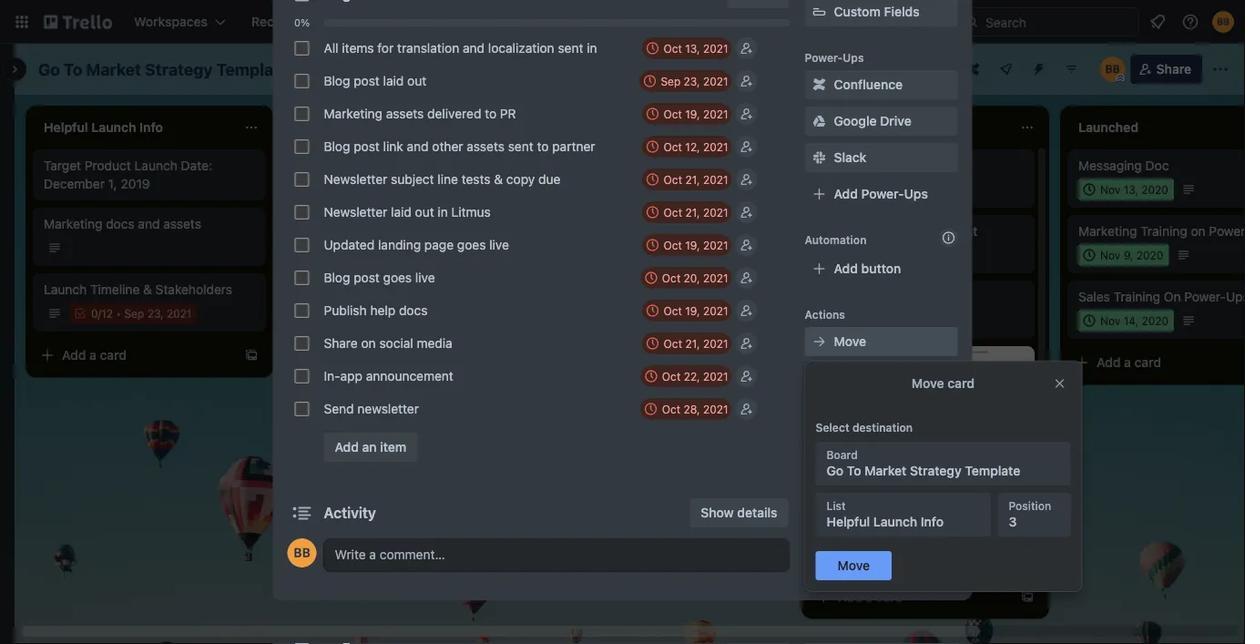 Task type: locate. For each thing, give the bounding box(es) containing it.
launch inside list helpful launch info
[[874, 514, 918, 529]]

2021 for translation
[[703, 42, 729, 55]]

post left - on the right
[[850, 224, 876, 239]]

2 oct 21, 2021 from the top
[[664, 206, 729, 219]]

2020 down add button "button"
[[880, 314, 907, 327]]

1 vertical spatial oct 19, 2021 button
[[642, 234, 732, 256]]

23, inside option
[[860, 314, 876, 327]]

sales
[[1079, 289, 1111, 304]]

social promotion link
[[820, 157, 1024, 175]]

marketing for marketing assets delivered to pr
[[324, 106, 383, 121]]

2 vertical spatial oct 19, 2021
[[664, 304, 729, 317]]

oct 12, 2021 button
[[642, 136, 732, 158]]

2 vertical spatial nov
[[1101, 314, 1121, 327]]

0 vertical spatial ups
[[843, 51, 864, 64]]

13, inside option
[[1124, 183, 1139, 196]]

in up references
[[438, 205, 448, 220]]

6 sm image from the top
[[811, 406, 829, 424]]

0 horizontal spatial board
[[399, 62, 434, 77]]

oct 19, 2021 down oct 20, 2021
[[664, 304, 729, 317]]

training
[[1141, 224, 1188, 239], [1114, 289, 1161, 304]]

oct 21, 2021
[[664, 173, 729, 186], [664, 206, 729, 219], [664, 337, 729, 350]]

Blog post laid out checkbox
[[295, 74, 309, 88]]

/ left •
[[98, 307, 101, 320]]

market inside board go to market strategy template
[[865, 463, 907, 478]]

marketing inside august 17 group
[[324, 106, 383, 121]]

sm image down actions
[[811, 333, 829, 351]]

2021 right 12,
[[703, 140, 729, 153]]

2 nov from the top
[[1101, 249, 1121, 262]]

a down 0 / 12 • sep 23, 2021
[[89, 348, 96, 363]]

items
[[342, 41, 374, 56]]

oct 22, 2021
[[662, 370, 729, 383]]

/ down existing
[[331, 267, 335, 280]]

strategy inside board name text field
[[145, 59, 213, 79]]

for
[[378, 41, 394, 56]]

1,
[[108, 176, 117, 191]]

template up position
[[965, 463, 1021, 478]]

23, down launch timeline & stakeholders link
[[147, 307, 164, 320]]

oct for to
[[664, 108, 682, 120]]

move link
[[805, 327, 958, 356]]

post for laid
[[354, 73, 380, 88]]

1 horizontal spatial /
[[331, 267, 335, 280]]

1 horizontal spatial &
[[494, 172, 503, 187]]

2021 for tests
[[703, 173, 729, 186]]

newsletter up assorted
[[324, 205, 388, 220]]

blog down all
[[324, 73, 350, 88]]

fix alignment issue on /pricing link
[[303, 157, 514, 175]]

template inside board go to market strategy template
[[965, 463, 1021, 478]]

1 vertical spatial &
[[143, 282, 152, 297]]

1 horizontal spatial move
[[912, 376, 945, 391]]

on inside august 17 group
[[361, 336, 376, 351]]

template left blog post laid out option
[[217, 59, 289, 79]]

ups
[[843, 51, 864, 64], [905, 186, 928, 201], [1227, 289, 1246, 304]]

jul inside jul 19, 2020 'option'
[[842, 249, 857, 262]]

sm image for google drive
[[811, 112, 829, 130]]

2020 for messaging
[[1142, 183, 1169, 196]]

an
[[362, 440, 377, 455]]

1 vertical spatial oct 21, 2021
[[664, 206, 729, 219]]

training up nov 14, 2020 at the right
[[1114, 289, 1161, 304]]

custom
[[834, 4, 881, 19]]

0 horizontal spatial 3
[[335, 267, 342, 280]]

2020 inside 'option'
[[878, 249, 905, 262]]

confluence
[[834, 77, 903, 92]]

launch left the info
[[874, 514, 918, 529]]

share button
[[1132, 55, 1203, 84], [805, 481, 958, 510]]

0 horizontal spatial strategy
[[145, 59, 213, 79]]

nov for marketing
[[1101, 249, 1121, 262]]

0 vertical spatial 3
[[335, 267, 342, 280]]

0 vertical spatial launch
[[135, 158, 178, 173]]

2021 down "oct 13, 2021"
[[703, 75, 729, 87]]

2 oct 19, 2021 from the top
[[664, 239, 729, 252]]

board for board go to market strategy template
[[827, 448, 858, 461]]

customer
[[605, 158, 660, 173]]

add a card for add a card button below 0 / 12 • sep 23, 2021
[[62, 348, 127, 363]]

nov inside checkbox
[[1101, 314, 1121, 327]]

1 horizontal spatial sep
[[661, 75, 681, 87]]

oct 12, 2021
[[664, 140, 729, 153]]

move up template
[[912, 376, 945, 391]]

aug 21, 2020
[[842, 183, 910, 196]]

and up the fix alignment issue on /pricing link on the left of page
[[407, 139, 429, 154]]

localization
[[488, 41, 555, 56]]

1 vertical spatial 3
[[1009, 514, 1017, 529]]

post up alignment
[[354, 139, 380, 154]]

/ for 12
[[98, 307, 101, 320]]

promotion
[[859, 158, 919, 173]]

oct for tests
[[664, 173, 683, 186]]

link
[[383, 139, 403, 154]]

5 sm image from the top
[[811, 369, 829, 387]]

oct 20, 2021 button
[[640, 267, 732, 289]]

power-
[[805, 51, 843, 64], [862, 186, 905, 201], [1210, 224, 1246, 239], [1185, 289, 1227, 304]]

blog for blog post - announcement
[[820, 224, 847, 239]]

21, for newsletter subject line tests & copy due
[[686, 173, 700, 186]]

0 horizontal spatial 0
[[91, 307, 98, 320]]

Updated landing page goes live checkbox
[[295, 238, 309, 252]]

sm image for move
[[811, 333, 829, 351]]

blog for blog post laid out
[[324, 73, 350, 88]]

23, right actions
[[860, 314, 876, 327]]

0 vertical spatial newsletter
[[324, 172, 388, 187]]

market inside board name text field
[[86, 59, 141, 79]]

2020 down promotion
[[883, 183, 910, 196]]

2 vertical spatial launch
[[874, 514, 918, 529]]

marketing down blog post laid out at the top left of page
[[324, 106, 383, 121]]

12
[[101, 307, 113, 320]]

2020 inside checkbox
[[1142, 314, 1169, 327]]

23,
[[684, 75, 700, 87], [147, 307, 164, 320], [860, 314, 876, 327]]

docs down 1,
[[106, 216, 135, 231]]

send
[[324, 401, 354, 416]]

item
[[380, 440, 407, 455]]

0 vertical spatial share button
[[1132, 55, 1203, 84]]

0 vertical spatial &
[[494, 172, 503, 187]]

0 horizontal spatial share
[[324, 336, 358, 351]]

1 oct 19, 2021 button from the top
[[642, 103, 732, 125]]

3 sm image from the top
[[811, 149, 829, 167]]

2021 up sep 23, 2021
[[703, 42, 729, 55]]

card up the share on social media
[[359, 308, 386, 323]]

1 vertical spatial go
[[827, 463, 844, 478]]

1 horizontal spatial docs
[[399, 303, 428, 318]]

oct 21, 2021 for litmus
[[664, 206, 729, 219]]

oct 19, 2021 button for live
[[642, 234, 732, 256]]

oct 21, 2021 button up oct 22, 2021 "button"
[[642, 333, 732, 354]]

goes right page
[[457, 237, 486, 252]]

2021 inside "button"
[[703, 370, 729, 383]]

marketing down assorted
[[351, 242, 410, 257]]

jul 19, 2020
[[842, 249, 905, 262]]

add a card down helpful
[[838, 589, 903, 604]]

19,
[[685, 108, 700, 120], [685, 239, 700, 252], [860, 249, 875, 262], [685, 304, 700, 317]]

sm image for slack
[[811, 149, 829, 167]]

0 horizontal spatial live
[[415, 270, 435, 285]]

marketing
[[324, 106, 383, 121], [44, 216, 102, 231], [1079, 224, 1138, 239], [351, 242, 410, 257]]

0 vertical spatial nov
[[1101, 183, 1121, 196]]

newsletter for newsletter laid out in litmus
[[324, 205, 388, 220]]

go to market strategy template
[[38, 59, 289, 79]]

sep inside sep 23, 2021 button
[[661, 75, 681, 87]]

0 horizontal spatial bob builder (bobbuilder40) image
[[288, 539, 317, 568]]

2 oct 21, 2021 button from the top
[[642, 201, 732, 223]]

sm image left slack
[[811, 149, 829, 167]]

1 horizontal spatial template
[[965, 463, 1021, 478]]

pages
[[414, 242, 449, 257]]

1 oct 21, 2021 from the top
[[664, 173, 729, 186]]

copy
[[834, 370, 866, 385]]

1 nov from the top
[[1101, 183, 1121, 196]]

add a card down quotes/testimonials
[[580, 216, 644, 231]]

Send newsletter checkbox
[[295, 402, 309, 416]]

3 nov from the top
[[1101, 314, 1121, 327]]

1 jul from the top
[[842, 249, 857, 262]]

0 vertical spatial live
[[490, 237, 509, 252]]

2020 inside option
[[880, 314, 907, 327]]

19, for marketing assets delivered to pr
[[685, 108, 700, 120]]

2 sm image from the top
[[811, 112, 829, 130]]

due
[[539, 172, 561, 187]]

select
[[816, 421, 850, 434]]

add a card down 12
[[62, 348, 127, 363]]

2021 down oct 12, 2021
[[703, 173, 729, 186]]

& up 0 / 12 • sep 23, 2021
[[143, 282, 152, 297]]

oct 19, 2021 up oct 20, 2021
[[664, 239, 729, 252]]

oct down gather customer quotes/testimonials link
[[664, 206, 683, 219]]

1 horizontal spatial in
[[587, 41, 597, 56]]

0 horizontal spatial market
[[86, 59, 141, 79]]

add inside add power-ups link
[[834, 186, 858, 201]]

0 vertical spatial 13,
[[686, 42, 700, 55]]

training up nov 9, 2020
[[1141, 224, 1188, 239]]

share up helpful
[[834, 488, 869, 503]]

Jul 19, 2020 checkbox
[[820, 244, 911, 266]]

0 vertical spatial oct 19, 2021 button
[[642, 103, 732, 125]]

1 horizontal spatial to
[[847, 463, 862, 478]]

product
[[85, 158, 131, 173]]

0 vertical spatial bob builder (bobbuilder40) image
[[1101, 57, 1126, 82]]

assets up link
[[386, 106, 424, 121]]

0 vertical spatial template
[[217, 59, 289, 79]]

1 horizontal spatial assets
[[386, 106, 424, 121]]

2 jul from the top
[[842, 314, 857, 327]]

4 sm image from the top
[[811, 333, 829, 351]]

2021 up "oct 22, 2021"
[[703, 337, 729, 350]]

bob builder (bobbuilder40) image
[[1101, 57, 1126, 82], [288, 539, 317, 568]]

0 vertical spatial /
[[331, 267, 335, 280]]

nov down messaging
[[1101, 183, 1121, 196]]

2021 up oct 20, 2021
[[703, 239, 729, 252]]

1 vertical spatial 0
[[91, 307, 98, 320]]

share button down 0 notifications icon
[[1132, 55, 1203, 84]]

nov
[[1101, 183, 1121, 196], [1101, 249, 1121, 262], [1101, 314, 1121, 327]]

sm image inside make template 'link'
[[811, 406, 829, 424]]

1 vertical spatial share
[[324, 336, 358, 351]]

post down items
[[354, 73, 380, 88]]

2 horizontal spatial assets
[[467, 139, 505, 154]]

1 horizontal spatial share
[[834, 488, 869, 503]]

oct 21, 2021 button down gather customer quotes/testimonials link
[[642, 201, 732, 223]]

13, for oct
[[686, 42, 700, 55]]

template inside board name text field
[[217, 59, 289, 79]]

nov left 14,
[[1101, 314, 1121, 327]]

strategy inside board go to market strategy template
[[910, 463, 962, 478]]

13, up sep 23, 2021
[[686, 42, 700, 55]]

oct down oct 12, 2021 button
[[664, 173, 683, 186]]

board inside board go to market strategy template
[[827, 448, 858, 461]]

blog post - announcement
[[820, 224, 978, 239]]

Aug 21, 2020 checkbox
[[820, 179, 915, 200]]

28,
[[684, 403, 700, 416]]

0 vertical spatial market
[[86, 59, 141, 79]]

assets up the /pricing
[[467, 139, 505, 154]]

blog post goes live
[[324, 270, 435, 285]]

sm image inside copy link
[[811, 369, 829, 387]]

sent up copy at top
[[508, 139, 534, 154]]

0 left 12
[[91, 307, 98, 320]]

0 vertical spatial move
[[834, 334, 867, 349]]

oct 19, 2021 for live
[[664, 239, 729, 252]]

oct down sep 23, 2021 button
[[664, 108, 682, 120]]

launch for list helpful launch info
[[874, 514, 918, 529]]

0 vertical spatial docs
[[106, 216, 135, 231]]

2021 up oct 12, 2021
[[703, 108, 729, 120]]

move for move
[[834, 334, 867, 349]]

2 newsletter from the top
[[324, 205, 388, 220]]

2 vertical spatial oct 21, 2021
[[664, 337, 729, 350]]

23, for jul
[[860, 314, 876, 327]]

newsletter
[[358, 401, 419, 416]]

blog for blog post link and other assets sent to partner
[[324, 139, 350, 154]]

1 vertical spatial live
[[415, 270, 435, 285]]

blog up alignment
[[324, 139, 350, 154]]

1 vertical spatial laid
[[391, 205, 412, 220]]

2 vertical spatial and
[[138, 216, 160, 231]]

0 horizontal spatial 13,
[[686, 42, 700, 55]]

add button
[[834, 261, 902, 276]]

0 vertical spatial to
[[64, 59, 82, 79]]

messaging doc
[[1079, 158, 1170, 173]]

ups right on
[[1227, 289, 1246, 304]]

oct 21, 2021 button
[[642, 169, 732, 190], [642, 201, 732, 223], [642, 333, 732, 354]]

1 vertical spatial sep
[[124, 307, 144, 320]]

1 vertical spatial strategy
[[910, 463, 962, 478]]

oct 22, 2021 button
[[640, 365, 732, 387]]

laid
[[383, 73, 404, 88], [391, 205, 412, 220]]

marketing up nov 9, 2020 option
[[1079, 224, 1138, 239]]

2021 for live
[[703, 272, 729, 284]]

0 vertical spatial create from template… image
[[244, 348, 259, 363]]

oct 19, 2021 button up oct 12, 2021 button
[[642, 103, 732, 125]]

oct for live
[[662, 272, 681, 284]]

in-app announcement
[[324, 369, 454, 384]]

blog
[[324, 73, 350, 88], [324, 139, 350, 154], [820, 224, 847, 239], [324, 270, 350, 285]]

0 for 0 / 12 • sep 23, 2021
[[91, 307, 98, 320]]

open information menu image
[[1182, 13, 1200, 31]]

0 vertical spatial sent
[[558, 41, 584, 56]]

0 vertical spatial jul
[[842, 249, 857, 262]]

blog for blog post goes live
[[324, 270, 350, 285]]

2020
[[883, 183, 910, 196], [1142, 183, 1169, 196], [878, 249, 905, 262], [1137, 249, 1164, 262], [880, 314, 907, 327], [1142, 314, 1169, 327]]

oct 21, 2021 up "oct 22, 2021"
[[664, 337, 729, 350]]

2020 for sales
[[1142, 314, 1169, 327]]

archive
[[834, 452, 880, 467]]

laid down for
[[383, 73, 404, 88]]

primary element
[[0, 0, 1246, 44]]

2020 for blog
[[878, 249, 905, 262]]

pr
[[500, 106, 516, 121]]

add a card down 14,
[[1097, 355, 1162, 370]]

1 vertical spatial jul
[[842, 314, 857, 327]]

0 vertical spatial assets
[[386, 106, 424, 121]]

sales training on power-ups link
[[1079, 288, 1246, 306]]

21, up 22,
[[686, 337, 700, 350]]

2 horizontal spatial launch
[[874, 514, 918, 529]]

sm image left copy
[[811, 369, 829, 387]]

sm image inside move link
[[811, 333, 829, 351]]

marketing docs and assets link
[[44, 215, 255, 233]]

blog down existing
[[324, 270, 350, 285]]

laid up update assorted references on existing marketing pages
[[391, 205, 412, 220]]

assets inside marketing docs and assets link
[[163, 216, 201, 231]]

1 vertical spatial create from template… image
[[1021, 590, 1035, 604]]

1 vertical spatial to
[[537, 139, 549, 154]]

create from template… image
[[244, 348, 259, 363], [1021, 590, 1035, 604]]

1 vertical spatial oct 19, 2021
[[664, 239, 729, 252]]

make template link
[[805, 400, 958, 429]]

0 vertical spatial 0
[[324, 267, 331, 280]]

1 horizontal spatial 13,
[[1124, 183, 1139, 196]]

create from template… image for blog post - announcement
[[1021, 590, 1035, 604]]

oct for in
[[664, 206, 683, 219]]

1 horizontal spatial 3
[[1009, 514, 1017, 529]]

on
[[418, 158, 433, 173], [470, 224, 485, 239], [1192, 224, 1206, 239], [361, 336, 376, 351]]

2 horizontal spatial share
[[1157, 62, 1192, 77]]

1 horizontal spatial 23,
[[684, 75, 700, 87]]

0 vertical spatial oct 21, 2021
[[664, 173, 729, 186]]

live down pages
[[415, 270, 435, 285]]

oct 21, 2021 down gather customer quotes/testimonials link
[[664, 206, 729, 219]]

12,
[[686, 140, 700, 153]]

on inside update assorted references on existing marketing pages
[[470, 224, 485, 239]]

1 vertical spatial board
[[827, 448, 858, 461]]

2 horizontal spatial 23,
[[860, 314, 876, 327]]

a down quotes/testimonials
[[607, 216, 614, 231]]

2 oct 19, 2021 button from the top
[[642, 234, 732, 256]]

2021 for goes
[[703, 239, 729, 252]]

add power-ups
[[834, 186, 928, 201]]

add
[[834, 186, 858, 201], [580, 216, 604, 231], [834, 261, 858, 276], [321, 308, 345, 323], [62, 348, 86, 363], [1097, 355, 1121, 370], [335, 440, 359, 455], [838, 589, 863, 604]]

1 horizontal spatial live
[[490, 237, 509, 252]]

1 vertical spatial oct 21, 2021 button
[[642, 201, 732, 223]]

marketing down 'december' at the left top
[[44, 216, 102, 231]]

newsletter
[[324, 172, 388, 187], [324, 205, 388, 220]]

sm image
[[811, 450, 829, 468]]

3 down existing
[[335, 267, 342, 280]]

other
[[432, 139, 463, 154]]

13, inside button
[[686, 42, 700, 55]]

1 oct 21, 2021 button from the top
[[642, 169, 732, 190]]

1 horizontal spatial and
[[407, 139, 429, 154]]

out up references
[[415, 205, 434, 220]]

nov left the 9,
[[1101, 249, 1121, 262]]

0 horizontal spatial move
[[834, 334, 867, 349]]

0 vertical spatial training
[[1141, 224, 1188, 239]]

sm image left google
[[811, 112, 829, 130]]

1 vertical spatial in
[[438, 205, 448, 220]]

2020 for social
[[883, 183, 910, 196]]

sm image
[[811, 76, 829, 94], [811, 112, 829, 130], [811, 149, 829, 167], [811, 333, 829, 351], [811, 369, 829, 387], [811, 406, 829, 424]]

to inside board name text field
[[64, 59, 82, 79]]

sent down the create button
[[558, 41, 584, 56]]

1 vertical spatial bob builder (bobbuilder40) image
[[288, 539, 317, 568]]

oct up sep 23, 2021 button
[[664, 42, 682, 55]]

2020 down blog post - announcement
[[878, 249, 905, 262]]

august 17 group
[[288, 32, 791, 426]]

strategy
[[145, 59, 213, 79], [910, 463, 962, 478]]

out up marketing assets delivered to pr
[[407, 73, 427, 88]]

updated
[[324, 237, 375, 252]]

add an item
[[335, 440, 407, 455]]

0 down existing
[[324, 267, 331, 280]]

22,
[[684, 370, 700, 383]]

1 vertical spatial assets
[[467, 139, 505, 154]]

in down the create button
[[587, 41, 597, 56]]

Marketing assets delivered to PR checkbox
[[295, 107, 309, 121]]

0 horizontal spatial /
[[98, 307, 101, 320]]

23, inside button
[[684, 75, 700, 87]]

launch inside 'target product launch date: december 1, 2019'
[[135, 158, 178, 173]]

2021 right 20,
[[703, 272, 729, 284]]

2020 for marketing
[[1137, 249, 1164, 262]]

19, inside 'option'
[[860, 249, 875, 262]]

bob builder (bobbuilder40) image
[[1213, 11, 1235, 33]]

docs
[[106, 216, 135, 231], [399, 303, 428, 318]]

training for marketing
[[1141, 224, 1188, 239]]

1 vertical spatial launch
[[44, 282, 87, 297]]

None submit
[[816, 551, 892, 580]]

1 newsletter from the top
[[324, 172, 388, 187]]

jul down add button at top
[[842, 314, 857, 327]]

ups down social promotion link on the right top of page
[[905, 186, 928, 201]]

1 horizontal spatial sent
[[558, 41, 584, 56]]

app
[[340, 369, 363, 384]]

sm image for confluence
[[811, 76, 829, 94]]

19, for publish help docs
[[685, 304, 700, 317]]

21, inside aug 21, 2020 checkbox
[[865, 183, 880, 196]]

move down 'jul 23, 2020' option
[[834, 334, 867, 349]]

0 horizontal spatial to
[[485, 106, 497, 121]]

fields
[[884, 4, 920, 19]]

date:
[[181, 158, 212, 173]]

goes down landing
[[383, 270, 412, 285]]

jul down automation
[[842, 249, 857, 262]]

sent for to
[[508, 139, 534, 154]]

launch left the timeline
[[44, 282, 87, 297]]

0 vertical spatial oct 21, 2021 button
[[642, 169, 732, 190]]

oct left 20,
[[662, 272, 681, 284]]

1 vertical spatial market
[[865, 463, 907, 478]]

3 down position
[[1009, 514, 1017, 529]]

oct for media
[[664, 337, 683, 350]]

0 for 0 / 3
[[324, 267, 331, 280]]

/ for 3
[[331, 267, 335, 280]]

1 oct 19, 2021 from the top
[[664, 108, 729, 120]]

2020 inside checkbox
[[883, 183, 910, 196]]

live down litmus
[[490, 237, 509, 252]]

1 sm image from the top
[[811, 76, 829, 94]]

1 vertical spatial 13,
[[1124, 183, 1139, 196]]

in-
[[324, 369, 340, 384]]

1 horizontal spatial bob builder (bobbuilder40) image
[[1101, 57, 1126, 82]]

2 vertical spatial oct 21, 2021 button
[[642, 333, 732, 354]]

power ups image
[[999, 62, 1014, 77]]

jul inside 'jul 23, 2020' option
[[842, 314, 857, 327]]

send newsletter
[[324, 401, 419, 416]]

2021 for media
[[703, 337, 729, 350]]

1 vertical spatial nov
[[1101, 249, 1121, 262]]

& left copy at top
[[494, 172, 503, 187]]

•
[[116, 307, 121, 320]]

share left show menu image
[[1157, 62, 1192, 77]]

sent
[[558, 41, 584, 56], [508, 139, 534, 154]]

1 vertical spatial to
[[847, 463, 862, 478]]

0 horizontal spatial share button
[[805, 481, 958, 510]]

oct 19, 2021 button for pr
[[642, 103, 732, 125]]

1 horizontal spatial launch
[[135, 158, 178, 173]]

1 vertical spatial sent
[[508, 139, 534, 154]]

board down select
[[827, 448, 858, 461]]

nov for sales
[[1101, 314, 1121, 327]]

move
[[834, 334, 867, 349], [912, 376, 945, 391]]

add a card button down nov 14, 2020 at the right
[[1068, 348, 1246, 377]]

update assorted references on existing marketing pages
[[303, 224, 485, 257]]

0 vertical spatial oct 19, 2021
[[664, 108, 729, 120]]

power-ups
[[805, 51, 864, 64]]



Task type: vqa. For each thing, say whether or not it's contained in the screenshot.
Updated Landing Page Goes Live
yes



Task type: describe. For each thing, give the bounding box(es) containing it.
to inside board go to market strategy template
[[847, 463, 862, 478]]

2 horizontal spatial and
[[463, 41, 485, 56]]

sep 23, 2021
[[661, 75, 729, 87]]

In-app announcement checkbox
[[295, 369, 309, 384]]

list helpful launch info
[[827, 499, 944, 529]]

2021 down stakeholders
[[167, 307, 192, 320]]

oct for goes
[[664, 239, 682, 252]]

messaging
[[1079, 158, 1143, 173]]

launch timeline & stakeholders link
[[44, 281, 255, 299]]

2021 for and
[[703, 140, 729, 153]]

marketing for marketing docs and assets
[[44, 216, 102, 231]]

info
[[921, 514, 944, 529]]

jul for jul 19, 2020
[[842, 249, 857, 262]]

destination
[[853, 421, 913, 434]]

2021 for in
[[703, 206, 729, 219]]

card down quotes/testimonials
[[617, 216, 644, 231]]

Newsletter subject line tests & copy due checkbox
[[295, 172, 309, 187]]

jul 23, 2020
[[842, 314, 907, 327]]

button
[[862, 261, 902, 276]]

0 horizontal spatial in
[[438, 205, 448, 220]]

add a card button up social
[[292, 301, 496, 330]]

oct inside "button"
[[662, 370, 681, 383]]

oct 21, 2021 button for &
[[642, 169, 732, 190]]

move for move card
[[912, 376, 945, 391]]

all
[[324, 41, 339, 56]]

landing
[[378, 237, 421, 252]]

& inside launch timeline & stakeholders link
[[143, 282, 152, 297]]

social promotion
[[820, 158, 919, 173]]

add power-ups link
[[805, 180, 958, 209]]

-
[[879, 224, 885, 239]]

0 horizontal spatial launch
[[44, 282, 87, 297]]

newsletter laid out in litmus
[[324, 205, 491, 220]]

on
[[1164, 289, 1181, 304]]

add a card button down gather customer quotes/testimonials link
[[550, 210, 755, 239]]

gather
[[561, 158, 601, 173]]

announcement
[[889, 224, 978, 239]]

actions
[[805, 308, 846, 321]]

0 horizontal spatial ups
[[843, 51, 864, 64]]

0 vertical spatial out
[[407, 73, 427, 88]]

Jul 23, 2020 checkbox
[[820, 310, 912, 332]]

sm image for make template
[[811, 406, 829, 424]]

fix
[[303, 158, 319, 173]]

template
[[870, 407, 923, 422]]

1 vertical spatial and
[[407, 139, 429, 154]]

card down nov 14, 2020 at the right
[[1135, 355, 1162, 370]]

december
[[44, 176, 105, 191]]

share inside august 17 group
[[324, 336, 358, 351]]

3 oct 21, 2021 from the top
[[664, 337, 729, 350]]

quotes/testimonials
[[561, 176, 676, 191]]

2021 right 28,
[[703, 403, 729, 416]]

add a card button down the info
[[809, 582, 1013, 611]]

drive
[[881, 113, 912, 128]]

Blog post link and other assets sent to partner checkbox
[[295, 139, 309, 154]]

Publish help docs checkbox
[[295, 303, 309, 318]]

All items for translation and localization sent in checkbox
[[295, 41, 309, 56]]

add inside add an item button
[[335, 440, 359, 455]]

board go to market strategy template
[[827, 448, 1021, 478]]

oct 21, 2021 for &
[[664, 173, 729, 186]]

slack
[[834, 150, 867, 165]]

nov 9, 2020
[[1101, 249, 1164, 262]]

jul for jul 23, 2020
[[842, 314, 857, 327]]

0 vertical spatial laid
[[383, 73, 404, 88]]

calendar power-up image
[[867, 61, 882, 76]]

gather customer quotes/testimonials link
[[561, 157, 773, 193]]

google drive
[[834, 113, 912, 128]]

custom fields button
[[805, 3, 958, 21]]

Share on social media checkbox
[[295, 336, 309, 351]]

board link
[[368, 55, 445, 84]]

google
[[834, 113, 877, 128]]

Search field
[[980, 8, 1139, 36]]

oct for and
[[664, 140, 683, 153]]

14,
[[1124, 314, 1139, 327]]

details
[[738, 505, 778, 520]]

oct 19, 2021 for pr
[[664, 108, 729, 120]]

stakeholders
[[156, 282, 232, 297]]

1 vertical spatial out
[[415, 205, 434, 220]]

publish
[[324, 303, 367, 318]]

21, for share on social media
[[686, 337, 700, 350]]

launch for target product launch date: december 1, 2019
[[135, 158, 178, 173]]

3 oct 19, 2021 from the top
[[664, 304, 729, 317]]

helpful
[[827, 514, 870, 529]]

create from template… image for marketing docs and assets
[[244, 348, 259, 363]]

2 horizontal spatial ups
[[1227, 289, 1246, 304]]

0 / 3
[[324, 267, 342, 280]]

gather customer quotes/testimonials
[[561, 158, 676, 191]]

3 inside "position 3"
[[1009, 514, 1017, 529]]

all items for translation and localization sent in
[[324, 41, 597, 56]]

copy link
[[805, 364, 958, 393]]

marketing assets delivered to pr
[[324, 106, 516, 121]]

Nov 13, 2020 checkbox
[[1079, 179, 1175, 200]]

doc
[[1146, 158, 1170, 173]]

card up make template 'link'
[[948, 376, 975, 391]]

1 vertical spatial share button
[[805, 481, 958, 510]]

go inside board go to market strategy template
[[827, 463, 844, 478]]

switch to… image
[[13, 13, 31, 31]]

Blog post goes live checkbox
[[295, 271, 309, 285]]

show menu image
[[1212, 60, 1230, 78]]

card down •
[[100, 348, 127, 363]]

aug
[[842, 183, 862, 196]]

0%
[[294, 17, 310, 29]]

oct 21, 2021 button for litmus
[[642, 201, 732, 223]]

Newsletter laid out in Litmus checkbox
[[295, 205, 309, 220]]

automation
[[805, 233, 867, 246]]

add a card for add a card button under nov 14, 2020 at the right
[[1097, 355, 1162, 370]]

select destination
[[816, 421, 913, 434]]

3 oct 21, 2021 button from the top
[[642, 333, 732, 354]]

marketing for marketing training on power-
[[1079, 224, 1138, 239]]

nov 13, 2020
[[1101, 183, 1169, 196]]

sent for in
[[558, 41, 584, 56]]

0 vertical spatial to
[[485, 106, 497, 121]]

nov for messaging
[[1101, 183, 1121, 196]]

search image
[[965, 15, 980, 29]]

oct 28, 2021
[[662, 403, 729, 416]]

1 vertical spatial goes
[[383, 270, 412, 285]]

oct for translation
[[664, 42, 682, 55]]

marketing training on power-
[[1079, 224, 1246, 239]]

3 oct 19, 2021 button from the top
[[642, 300, 732, 322]]

0 vertical spatial goes
[[457, 237, 486, 252]]

add a card for add a card button over social
[[321, 308, 386, 323]]

add button button
[[805, 254, 958, 283]]

sm image for copy
[[811, 369, 829, 387]]

0 vertical spatial share
[[1157, 62, 1192, 77]]

update assorted references on existing marketing pages link
[[303, 222, 514, 259]]

a down nov 14, 2020 checkbox
[[1125, 355, 1132, 370]]

workspace visible image
[[342, 62, 357, 77]]

Board name text field
[[29, 55, 298, 84]]

1 horizontal spatial share button
[[1132, 55, 1203, 84]]

13, for nov
[[1124, 183, 1139, 196]]

oct 28, 2021 button
[[640, 398, 732, 420]]

go inside board name text field
[[38, 59, 60, 79]]

translation
[[397, 41, 460, 56]]

2021 for to
[[703, 108, 729, 120]]

marketing inside update assorted references on existing marketing pages
[[351, 242, 410, 257]]

21, for newsletter laid out in litmus
[[686, 206, 700, 219]]

19, for updated landing page goes live
[[685, 239, 700, 252]]

a left the help at the top left of the page
[[348, 308, 355, 323]]

subject
[[391, 172, 434, 187]]

add a card button down 0 / 12 • sep 23, 2021
[[33, 341, 237, 370]]

2021 down oct 20, 2021
[[703, 304, 729, 317]]

post for link
[[354, 139, 380, 154]]

move card
[[912, 376, 975, 391]]

board for board
[[399, 62, 434, 77]]

20,
[[684, 272, 700, 284]]

help
[[370, 303, 396, 318]]

card down list helpful launch info
[[876, 589, 903, 604]]

show details link
[[690, 498, 789, 528]]

page
[[425, 237, 454, 252]]

0 vertical spatial in
[[587, 41, 597, 56]]

oct down oct 20, 2021 button
[[664, 304, 682, 317]]

issue
[[384, 158, 414, 173]]

1 horizontal spatial to
[[537, 139, 549, 154]]

23, for sep
[[684, 75, 700, 87]]

blog post link and other assets sent to partner
[[324, 139, 596, 154]]

publish help docs
[[324, 303, 428, 318]]

a down helpful
[[866, 589, 873, 604]]

Nov 9, 2020 checkbox
[[1079, 244, 1170, 266]]

oct left 28,
[[662, 403, 681, 416]]

training for sales
[[1114, 289, 1161, 304]]

marketing training on power- link
[[1079, 222, 1246, 241]]

add inside add button "button"
[[834, 261, 858, 276]]

post for -
[[850, 224, 876, 239]]

delivered
[[428, 106, 482, 121]]

0 notifications image
[[1147, 11, 1169, 33]]

oct 13, 2021 button
[[642, 37, 732, 59]]

messaging doc link
[[1079, 157, 1246, 175]]

Nov 14, 2020 checkbox
[[1079, 310, 1175, 332]]

sales training on power-ups
[[1079, 289, 1246, 304]]

add a card for add a card button under the info
[[838, 589, 903, 604]]

nov 14, 2020
[[1101, 314, 1169, 327]]

1 horizontal spatial ups
[[905, 186, 928, 201]]

2 vertical spatial share
[[834, 488, 869, 503]]

newsletter for newsletter subject line tests & copy due
[[324, 172, 388, 187]]

media
[[417, 336, 453, 351]]

blog post laid out
[[324, 73, 427, 88]]

docs inside august 17 group
[[399, 303, 428, 318]]

& inside august 17 group
[[494, 172, 503, 187]]

target product launch date: december 1, 2019 link
[[44, 157, 255, 193]]

post for goes
[[354, 270, 380, 285]]

0 horizontal spatial 23,
[[147, 307, 164, 320]]

share on social media
[[324, 336, 453, 351]]

Write a comment text field
[[324, 539, 791, 571]]

2021 for out
[[703, 75, 729, 87]]



